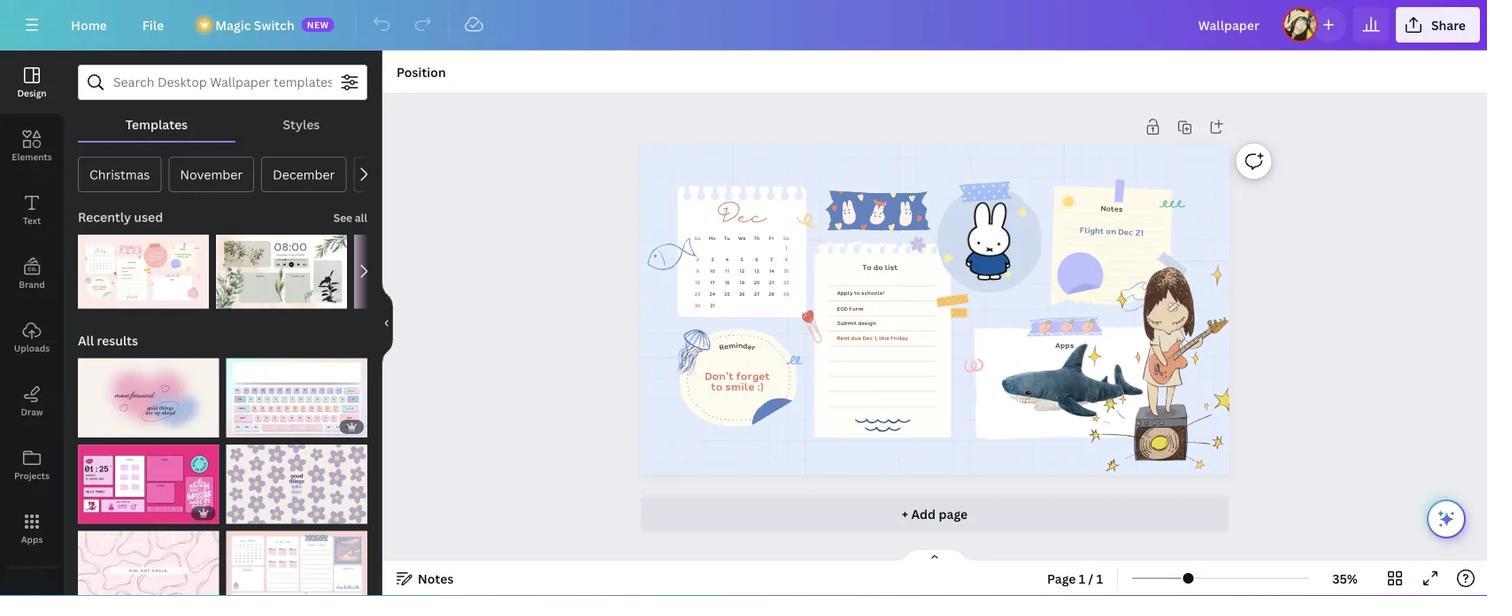 Task type: describe. For each thing, give the bounding box(es) containing it.
/
[[1089, 570, 1094, 587]]

20
[[754, 279, 760, 286]]

su 9 23 2 16 30 mo
[[695, 235, 716, 309]]

uploads button
[[0, 306, 64, 369]]

projects button
[[0, 433, 64, 497]]

notes inside 'button'
[[418, 570, 454, 587]]

position
[[397, 63, 446, 80]]

see all
[[334, 210, 368, 225]]

7
[[771, 256, 773, 263]]

switch
[[254, 16, 295, 33]]

0 vertical spatial apps
[[1056, 339, 1075, 350]]

28
[[769, 290, 775, 297]]

projects
[[14, 469, 50, 481]]

design
[[17, 87, 47, 99]]

design button
[[0, 50, 64, 114]]

r
[[718, 341, 726, 353]]

pink fun feminine organizer desktop wallpaper group
[[226, 521, 368, 596]]

0 horizontal spatial e
[[724, 340, 730, 352]]

pink purple gradient aesthetic motivational quote desktop wallpaper image
[[354, 235, 485, 308]]

text
[[23, 214, 41, 226]]

purple yellow cream motivational girly desktop wallpaper image
[[226, 445, 368, 524]]

:)
[[758, 378, 765, 394]]

21 inside fr 14 28 7 21
[[769, 279, 775, 286]]

3
[[711, 256, 714, 263]]

christmas
[[89, 166, 150, 183]]

m
[[728, 339, 737, 351]]

brand button
[[0, 242, 64, 306]]

main menu bar
[[0, 0, 1488, 50]]

10 24 3 17 31
[[710, 256, 716, 309]]

pink bold theme organizer desktop wallpaper group
[[78, 434, 219, 524]]

8
[[785, 256, 788, 263]]

home link
[[57, 7, 121, 43]]

rent
[[838, 334, 850, 342]]

cute pastel 3d keyboard desktop wallpaper background image
[[226, 358, 368, 438]]

r
[[751, 341, 758, 353]]

magic switch
[[215, 16, 295, 33]]

we
[[739, 235, 746, 242]]

pink and white abstract pattern desktop wallpaper image
[[78, 531, 219, 596]]

position button
[[390, 58, 453, 86]]

results
[[97, 332, 138, 349]]

tu 11 25 4 18 we 12 26 5 19
[[725, 235, 746, 297]]

13
[[755, 267, 760, 275]]

this
[[879, 334, 890, 342]]

side panel tab list
[[0, 50, 64, 596]]

th
[[754, 235, 760, 242]]

all results
[[78, 332, 138, 349]]

16
[[696, 279, 701, 286]]

submit design rent due dec 1, this friday
[[838, 319, 909, 342]]

due
[[852, 334, 862, 342]]

don't forget to smile :)
[[706, 368, 771, 394]]

1,
[[875, 334, 878, 342]]

elements button
[[0, 114, 64, 178]]

used
[[134, 209, 163, 225]]

draw button
[[0, 369, 64, 433]]

30
[[695, 302, 701, 309]]

do
[[874, 262, 884, 273]]

apps inside button
[[21, 533, 43, 545]]

cute pastel 3d keyboard desktop wallpaper background group
[[226, 347, 368, 438]]

uploads
[[14, 342, 50, 354]]

29
[[784, 290, 790, 297]]

6
[[756, 256, 759, 263]]

10
[[710, 267, 716, 275]]

35%
[[1333, 570, 1358, 587]]

+ add page button
[[641, 496, 1230, 531]]

forget
[[737, 368, 771, 384]]

don't
[[706, 368, 734, 384]]

+ add page
[[902, 505, 968, 522]]

sea wave linear image
[[1122, 281, 1157, 311]]

share button
[[1397, 7, 1481, 43]]

pink bold theme organizer desktop wallpaper image
[[78, 445, 219, 524]]

friday
[[891, 334, 909, 342]]

24
[[710, 290, 716, 297]]

mo
[[710, 235, 716, 242]]

15
[[784, 267, 789, 275]]

schools!
[[862, 289, 885, 297]]

apply
[[838, 289, 853, 297]]

recently
[[78, 209, 131, 225]]

pink cute hand drawn july 2023 calendar organizer desktop wallpaper group
[[78, 224, 209, 308]]

sa 1 15 29 8 22
[[784, 235, 790, 297]]

fr
[[769, 235, 775, 242]]

audio image
[[0, 575, 64, 596]]

cute pastel hand drawn doodle line image
[[796, 208, 821, 233]]

1 for sa
[[786, 244, 788, 252]]

sa
[[784, 235, 790, 242]]

styles
[[283, 116, 320, 132]]

smile
[[726, 378, 755, 394]]

recently used button
[[76, 199, 165, 235]]

winter
[[365, 166, 405, 183]]

apply to schools! eod form
[[838, 289, 885, 312]]

to inside don't forget to smile :)
[[712, 378, 723, 394]]



Task type: vqa. For each thing, say whether or not it's contained in the screenshot.
Lift Button
no



Task type: locate. For each thing, give the bounding box(es) containing it.
to do list
[[863, 262, 898, 273]]

1 horizontal spatial apps
[[1056, 339, 1075, 350]]

0 horizontal spatial notes
[[418, 570, 454, 587]]

1 horizontal spatial 21
[[1136, 226, 1145, 239]]

n
[[738, 339, 744, 351]]

eod
[[838, 304, 848, 312]]

see
[[334, 210, 353, 225]]

page
[[1048, 570, 1077, 587]]

0 vertical spatial 21
[[1136, 226, 1145, 239]]

on
[[1106, 225, 1117, 237]]

1 left the /
[[1080, 570, 1086, 587]]

14
[[769, 267, 775, 275]]

recently used
[[78, 209, 163, 225]]

dec inside submit design rent due dec 1, this friday
[[863, 334, 873, 342]]

su
[[695, 235, 701, 242]]

purple yellow cream motivational girly desktop wallpaper group
[[226, 434, 368, 524]]

0 vertical spatial notes
[[1101, 202, 1124, 214]]

17
[[710, 279, 715, 286]]

21
[[1136, 226, 1145, 239], [769, 279, 775, 286]]

canva assistant image
[[1437, 508, 1458, 530]]

27
[[754, 290, 760, 297]]

1 right the /
[[1097, 570, 1104, 587]]

dec right on
[[1119, 225, 1134, 238]]

0 vertical spatial to
[[855, 289, 861, 297]]

page 1 / 1
[[1048, 570, 1104, 587]]

to
[[855, 289, 861, 297], [712, 378, 723, 394]]

hide image
[[382, 281, 393, 366]]

1 vertical spatial to
[[712, 378, 723, 394]]

templates
[[125, 116, 188, 132]]

21 right on
[[1136, 226, 1145, 239]]

christmas button
[[78, 157, 162, 192]]

to right apply
[[855, 289, 861, 297]]

pink aqua aesthetic quotes desktop wallpaper image
[[78, 358, 219, 438]]

add
[[912, 505, 936, 522]]

to left smile
[[712, 378, 723, 394]]

file
[[142, 16, 164, 33]]

1 vertical spatial notes
[[418, 570, 454, 587]]

22
[[784, 279, 790, 286]]

Design title text field
[[1185, 7, 1276, 43]]

21 down 14 at the right of the page
[[769, 279, 775, 286]]

26
[[740, 290, 745, 297]]

list
[[885, 262, 898, 273]]

to
[[863, 262, 872, 273]]

design
[[859, 319, 877, 327]]

1 vertical spatial apps
[[21, 533, 43, 545]]

brand
[[19, 278, 45, 290]]

1 horizontal spatial to
[[855, 289, 861, 297]]

1 horizontal spatial 1
[[1080, 570, 1086, 587]]

jellyfish doodle line art image
[[663, 326, 718, 381]]

11
[[726, 267, 730, 275]]

file button
[[128, 7, 178, 43]]

tu
[[725, 235, 731, 242]]

1 horizontal spatial notes
[[1101, 202, 1124, 214]]

green beige greenery aesthetic watercolor desktop wallpaper group
[[216, 224, 347, 308]]

text button
[[0, 178, 64, 242]]

november
[[180, 166, 243, 183]]

+
[[902, 505, 909, 522]]

pink and white abstract pattern desktop wallpaper group
[[78, 521, 219, 596]]

pink aqua aesthetic quotes desktop wallpaper group
[[78, 347, 219, 438]]

dec left 1,
[[863, 334, 873, 342]]

form
[[850, 304, 864, 312]]

draw
[[21, 406, 43, 418]]

e right n
[[747, 340, 754, 352]]

all
[[355, 210, 368, 225]]

new
[[307, 19, 329, 31]]

sea waves  icon image
[[856, 419, 911, 432]]

18
[[725, 279, 730, 286]]

page
[[939, 505, 968, 522]]

2 horizontal spatial 1
[[1097, 570, 1104, 587]]

green beige greenery aesthetic watercolor desktop wallpaper image
[[216, 235, 347, 308]]

to inside "apply to schools! eod form"
[[855, 289, 861, 297]]

r e m i n d e r
[[718, 339, 758, 353]]

1 for page
[[1080, 570, 1086, 587]]

magic
[[215, 16, 251, 33]]

0 horizontal spatial 1
[[786, 244, 788, 252]]

0 horizontal spatial apps
[[21, 533, 43, 545]]

fish doodle line art. sea life decoration.hand drawn fish. fish chalk line art. image
[[644, 235, 699, 276]]

25
[[725, 290, 731, 297]]

9
[[697, 267, 700, 275]]

fr 14 28 7 21
[[769, 235, 775, 297]]

1 down the sa
[[786, 244, 788, 252]]

35% button
[[1317, 564, 1375, 593]]

1 inside sa 1 15 29 8 22
[[786, 244, 788, 252]]

december button
[[261, 157, 347, 192]]

notes
[[1101, 202, 1124, 214], [418, 570, 454, 587]]

31
[[710, 302, 715, 309]]

5
[[741, 256, 744, 263]]

submit
[[838, 319, 857, 327]]

share
[[1432, 16, 1467, 33]]

elements
[[12, 151, 52, 163]]

pink cute hand drawn july 2023 calendar organizer desktop wallpaper image
[[78, 235, 209, 308]]

d
[[743, 340, 749, 351]]

apps
[[1056, 339, 1075, 350], [21, 533, 43, 545]]

show pages image
[[893, 548, 978, 562]]

2 horizontal spatial dec
[[1119, 225, 1134, 238]]

Search Desktop Wallpaper templates search field
[[113, 66, 332, 99]]

1 horizontal spatial e
[[747, 340, 754, 352]]

23
[[695, 290, 701, 297]]

see all button
[[332, 199, 369, 235]]

0 horizontal spatial dec
[[718, 204, 767, 232]]

dec inside the flight on dec 21
[[1119, 225, 1134, 238]]

21 inside the flight on dec 21
[[1136, 226, 1145, 239]]

1 horizontal spatial dec
[[863, 334, 873, 342]]

flight on dec 21
[[1080, 224, 1145, 239]]

th 13 27 6 20
[[754, 235, 760, 297]]

0 horizontal spatial 21
[[769, 279, 775, 286]]

pink fun feminine organizer desktop wallpaper image
[[226, 531, 368, 596]]

0 horizontal spatial to
[[712, 378, 723, 394]]

e left i
[[724, 340, 730, 352]]

notes button
[[390, 564, 461, 593]]

1 vertical spatial 21
[[769, 279, 775, 286]]

apps button
[[0, 497, 64, 561]]

home
[[71, 16, 107, 33]]

12
[[740, 267, 745, 275]]

dec up we
[[718, 204, 767, 232]]

all
[[78, 332, 94, 349]]

flight
[[1080, 224, 1105, 237]]

styles button
[[235, 107, 368, 141]]



